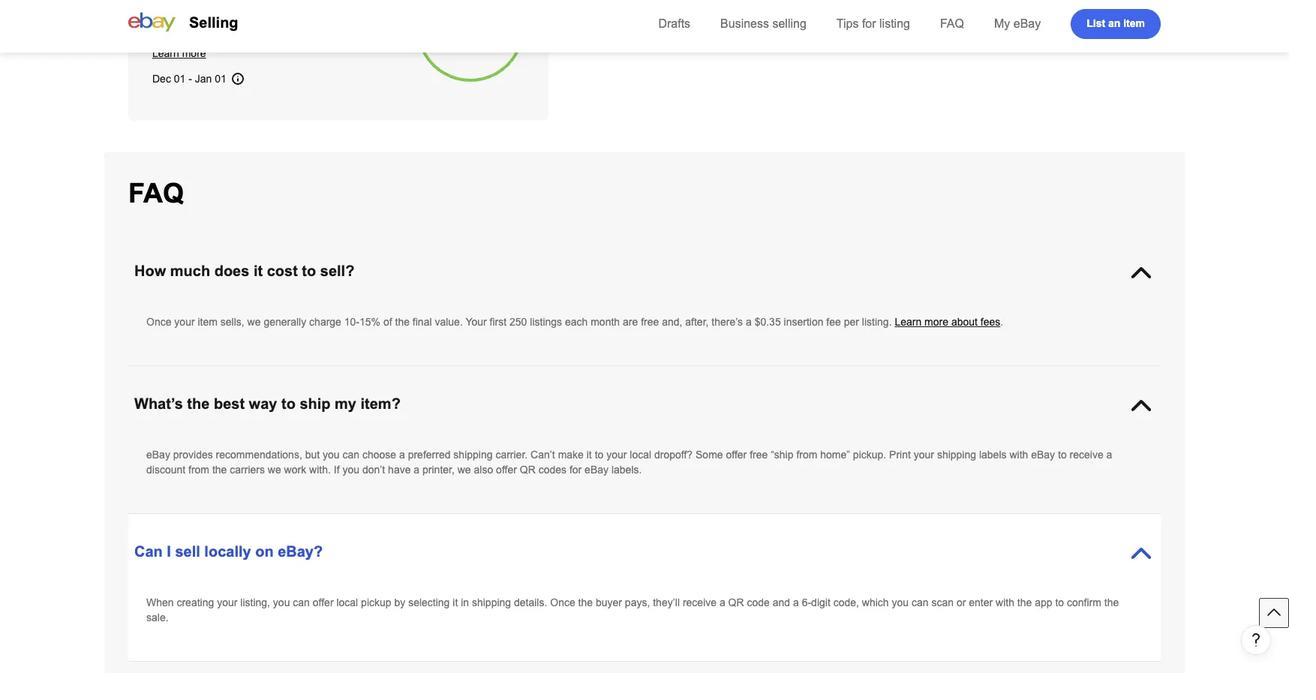 Task type: vqa. For each thing, say whether or not it's contained in the screenshot.
the 'shipping' corresponding to $53.08
no



Task type: locate. For each thing, give the bounding box(es) containing it.
shipping left labels
[[937, 449, 977, 461]]

insertion up the listings.
[[188, 17, 228, 29]]

1 horizontal spatial or
[[957, 597, 966, 609]]

from
[[797, 449, 818, 461], [188, 464, 209, 476]]

1 horizontal spatial item
[[1124, 17, 1145, 29]]

0 vertical spatial learn
[[152, 47, 179, 59]]

insertion inside the pay no insertion fees for 200 auction-style or fixed price listings. learn more
[[188, 17, 228, 29]]

you right which on the bottom of page
[[892, 597, 909, 609]]

you
[[323, 449, 340, 461], [343, 464, 360, 476], [273, 597, 290, 609], [892, 597, 909, 609]]

with inside ebay provides recommendations, but you can choose a preferred shipping carrier. can't make it to your local dropoff? some offer free "ship from home" pickup. print your shipping labels with ebay to receive a discount from the carriers we work with. if you don't have a printer, we also offer qr codes for ebay labels.
[[1010, 449, 1029, 461]]

auction-
[[289, 17, 326, 29]]

1 horizontal spatial faq
[[941, 17, 965, 30]]

month
[[591, 316, 620, 328]]

my ebay link
[[995, 17, 1041, 30]]

0 horizontal spatial it
[[254, 263, 263, 279]]

the left carriers
[[212, 464, 227, 476]]

1 vertical spatial qr
[[729, 597, 744, 609]]

a
[[746, 316, 752, 328], [399, 449, 405, 461], [1107, 449, 1113, 461], [414, 464, 420, 476], [720, 597, 726, 609], [793, 597, 799, 609]]

ebay?
[[278, 543, 323, 560]]

it left "cost"
[[254, 263, 263, 279]]

0 vertical spatial more
[[182, 47, 206, 59]]

your
[[466, 316, 487, 328]]

0 horizontal spatial once
[[146, 316, 171, 328]]

0 horizontal spatial receive
[[683, 597, 717, 609]]

to right way
[[281, 396, 296, 412]]

0 vertical spatial with
[[1010, 449, 1029, 461]]

0 vertical spatial offer
[[726, 449, 747, 461]]

code
[[747, 597, 770, 609]]

0 horizontal spatial free
[[641, 316, 659, 328]]

qr down can't
[[520, 464, 536, 476]]

0 horizontal spatial insertion
[[188, 17, 228, 29]]

price
[[152, 32, 175, 44]]

list
[[1087, 17, 1106, 29]]

1 vertical spatial more
[[925, 316, 949, 328]]

0 horizontal spatial fees
[[231, 17, 251, 29]]

the
[[395, 316, 410, 328], [187, 396, 210, 412], [212, 464, 227, 476], [578, 597, 593, 609], [1018, 597, 1032, 609], [1105, 597, 1119, 609]]

0 horizontal spatial item
[[198, 316, 218, 328]]

digit
[[812, 597, 831, 609]]

can inside ebay provides recommendations, but you can choose a preferred shipping carrier. can't make it to your local dropoff? some offer free "ship from home" pickup. print your shipping labels with ebay to receive a discount from the carriers we work with. if you don't have a printer, we also offer qr codes for ebay labels.
[[343, 449, 360, 461]]

we right sells,
[[247, 316, 261, 328]]

1 horizontal spatial offer
[[496, 464, 517, 476]]

1 01 from the left
[[174, 73, 186, 85]]

1 horizontal spatial learn
[[895, 316, 922, 328]]

can for ebay?
[[293, 597, 310, 609]]

0 horizontal spatial from
[[188, 464, 209, 476]]

2 horizontal spatial offer
[[726, 449, 747, 461]]

1 vertical spatial with
[[996, 597, 1015, 609]]

qr left code
[[729, 597, 744, 609]]

selling
[[773, 17, 807, 30]]

0 horizontal spatial faq
[[128, 178, 184, 209]]

pay
[[152, 17, 170, 29]]

it right make at bottom left
[[587, 449, 592, 461]]

0 horizontal spatial can
[[293, 597, 310, 609]]

on
[[255, 543, 274, 560]]

codes
[[539, 464, 567, 476]]

if
[[334, 464, 340, 476]]

or
[[351, 17, 360, 29], [957, 597, 966, 609]]

1 vertical spatial once
[[550, 597, 576, 609]]

free
[[641, 316, 659, 328], [750, 449, 768, 461]]

don't
[[362, 464, 385, 476]]

some
[[696, 449, 723, 461]]

you right listing, at the bottom of the page
[[273, 597, 290, 609]]

1 horizontal spatial local
[[630, 449, 652, 461]]

we left also
[[458, 464, 471, 476]]

app
[[1035, 597, 1053, 609]]

offer right some
[[726, 449, 747, 461]]

1 vertical spatial learn
[[895, 316, 922, 328]]

0 vertical spatial qr
[[520, 464, 536, 476]]

it
[[254, 263, 263, 279], [587, 449, 592, 461], [453, 597, 458, 609]]

2 vertical spatial it
[[453, 597, 458, 609]]

can left scan
[[912, 597, 929, 609]]

01 right "jan"
[[215, 73, 227, 85]]

with right labels
[[1010, 449, 1029, 461]]

receive
[[1070, 449, 1104, 461], [683, 597, 717, 609]]

shipping right in
[[472, 597, 511, 609]]

each
[[565, 316, 588, 328]]

offer inside when creating your listing, you can offer local pickup by selecting it in shipping details. once the buyer pays, they'll receive a qr code and a 6-digit code, which you can scan or enter with the app to confirm the sale.
[[313, 597, 334, 609]]

can
[[134, 543, 163, 560]]

fees right about in the right of the page
[[981, 316, 1001, 328]]

you up if
[[323, 449, 340, 461]]

to right "cost"
[[302, 263, 316, 279]]

fees
[[231, 17, 251, 29], [981, 316, 1001, 328]]

local left pickup
[[337, 597, 358, 609]]

tips
[[837, 17, 859, 30]]

jan
[[195, 73, 212, 85]]

cost
[[267, 263, 298, 279]]

much
[[170, 263, 210, 279]]

1 vertical spatial faq
[[128, 178, 184, 209]]

to right labels
[[1058, 449, 1067, 461]]

learn more link
[[152, 47, 206, 59]]

how
[[134, 263, 166, 279]]

more down the listings.
[[182, 47, 206, 59]]

1 vertical spatial fees
[[981, 316, 1001, 328]]

or right style
[[351, 17, 360, 29]]

by
[[394, 597, 406, 609]]

0 vertical spatial local
[[630, 449, 652, 461]]

once
[[146, 316, 171, 328], [550, 597, 576, 609]]

there's
[[712, 316, 743, 328]]

0 horizontal spatial offer
[[313, 597, 334, 609]]

0 horizontal spatial more
[[182, 47, 206, 59]]

0 vertical spatial receive
[[1070, 449, 1104, 461]]

about
[[952, 316, 978, 328]]

no
[[173, 17, 185, 29]]

1 vertical spatial it
[[587, 449, 592, 461]]

and,
[[662, 316, 683, 328]]

ebay right my
[[1014, 17, 1041, 30]]

per
[[844, 316, 859, 328]]

we left work
[[268, 464, 281, 476]]

work
[[284, 464, 306, 476]]

item right an
[[1124, 17, 1145, 29]]

learn inside the pay no insertion fees for 200 auction-style or fixed price listings. learn more
[[152, 47, 179, 59]]

your
[[174, 316, 195, 328], [607, 449, 627, 461], [914, 449, 935, 461], [217, 597, 238, 609]]

1 vertical spatial or
[[957, 597, 966, 609]]

1 horizontal spatial free
[[750, 449, 768, 461]]

free left "ship
[[750, 449, 768, 461]]

can right listing, at the bottom of the page
[[293, 597, 310, 609]]

0 horizontal spatial learn
[[152, 47, 179, 59]]

my
[[335, 396, 357, 412]]

can
[[343, 449, 360, 461], [293, 597, 310, 609], [912, 597, 929, 609]]

item for an
[[1124, 17, 1145, 29]]

from right "ship
[[797, 449, 818, 461]]

list an item
[[1087, 17, 1145, 29]]

when
[[146, 597, 174, 609]]

0 horizontal spatial local
[[337, 597, 358, 609]]

0 horizontal spatial qr
[[520, 464, 536, 476]]

with
[[1010, 449, 1029, 461], [996, 597, 1015, 609]]

shipping up also
[[454, 449, 493, 461]]

help, opens dialogs image
[[1249, 633, 1264, 648]]

qr inside ebay provides recommendations, but you can choose a preferred shipping carrier. can't make it to your local dropoff? some offer free "ship from home" pickup. print your shipping labels with ebay to receive a discount from the carriers we work with. if you don't have a printer, we also offer qr codes for ebay labels.
[[520, 464, 536, 476]]

to right the app
[[1056, 597, 1064, 609]]

for inside the pay no insertion fees for 200 auction-style or fixed price listings. learn more
[[253, 17, 266, 29]]

offer down carrier. at the bottom left of page
[[496, 464, 517, 476]]

1 vertical spatial free
[[750, 449, 768, 461]]

from down provides
[[188, 464, 209, 476]]

for right the tips
[[862, 17, 876, 30]]

more left about in the right of the page
[[925, 316, 949, 328]]

1 vertical spatial item
[[198, 316, 218, 328]]

can left the choose on the bottom of the page
[[343, 449, 360, 461]]

1 vertical spatial from
[[188, 464, 209, 476]]

choose
[[363, 449, 396, 461]]

01 left -
[[174, 73, 186, 85]]

it left in
[[453, 597, 458, 609]]

1 horizontal spatial receive
[[1070, 449, 1104, 461]]

1 horizontal spatial fees
[[981, 316, 1001, 328]]

1 horizontal spatial we
[[268, 464, 281, 476]]

0 vertical spatial faq
[[941, 17, 965, 30]]

local inside ebay provides recommendations, but you can choose a preferred shipping carrier. can't make it to your local dropoff? some offer free "ship from home" pickup. print your shipping labels with ebay to receive a discount from the carriers we work with. if you don't have a printer, we also offer qr codes for ebay labels.
[[630, 449, 652, 461]]

for left 200
[[253, 17, 266, 29]]

1 horizontal spatial 01
[[215, 73, 227, 85]]

with right enter
[[996, 597, 1015, 609]]

the left buyer
[[578, 597, 593, 609]]

insertion left fee
[[784, 316, 824, 328]]

selecting
[[408, 597, 450, 609]]

listings.
[[178, 32, 213, 44]]

0 horizontal spatial for
[[253, 17, 266, 29]]

once down the how
[[146, 316, 171, 328]]

to right make at bottom left
[[595, 449, 604, 461]]

home"
[[821, 449, 850, 461]]

your left listing, at the bottom of the page
[[217, 597, 238, 609]]

buyer
[[596, 597, 622, 609]]

free for are
[[641, 316, 659, 328]]

1 horizontal spatial once
[[550, 597, 576, 609]]

or right scan
[[957, 597, 966, 609]]

pickup
[[361, 597, 392, 609]]

2 horizontal spatial it
[[587, 449, 592, 461]]

preferred
[[408, 449, 451, 461]]

details.
[[514, 597, 547, 609]]

1 horizontal spatial qr
[[729, 597, 744, 609]]

carrier.
[[496, 449, 528, 461]]

business
[[721, 17, 769, 30]]

shipping
[[454, 449, 493, 461], [937, 449, 977, 461], [472, 597, 511, 609]]

1 horizontal spatial for
[[570, 464, 582, 476]]

1 horizontal spatial can
[[343, 449, 360, 461]]

offer left pickup
[[313, 597, 334, 609]]

1 vertical spatial offer
[[496, 464, 517, 476]]

scan
[[932, 597, 954, 609]]

1 vertical spatial local
[[337, 597, 358, 609]]

listing.
[[862, 316, 892, 328]]

business selling
[[721, 17, 807, 30]]

0 horizontal spatial 01
[[174, 73, 186, 85]]

qr
[[520, 464, 536, 476], [729, 597, 744, 609]]

it inside ebay provides recommendations, but you can choose a preferred shipping carrier. can't make it to your local dropoff? some offer free "ship from home" pickup. print your shipping labels with ebay to receive a discount from the carriers we work with. if you don't have a printer, we also offer qr codes for ebay labels.
[[587, 449, 592, 461]]

.
[[1001, 316, 1004, 328]]

local up labels.
[[630, 449, 652, 461]]

list an item link
[[1071, 9, 1161, 39]]

once right details.
[[550, 597, 576, 609]]

1 vertical spatial insertion
[[784, 316, 824, 328]]

0 vertical spatial or
[[351, 17, 360, 29]]

ebay right labels
[[1032, 449, 1055, 461]]

to
[[302, 263, 316, 279], [281, 396, 296, 412], [595, 449, 604, 461], [1058, 449, 1067, 461], [1056, 597, 1064, 609]]

for
[[253, 17, 266, 29], [862, 17, 876, 30], [570, 464, 582, 476]]

with inside when creating your listing, you can offer local pickup by selecting it in shipping details. once the buyer pays, they'll receive a qr code and a 6-digit code, which you can scan or enter with the app to confirm the sale.
[[996, 597, 1015, 609]]

0 vertical spatial fees
[[231, 17, 251, 29]]

ship
[[300, 396, 331, 412]]

final
[[413, 316, 432, 328]]

1 horizontal spatial from
[[797, 449, 818, 461]]

generally
[[264, 316, 306, 328]]

learn right the listing.
[[895, 316, 922, 328]]

fees inside the pay no insertion fees for 200 auction-style or fixed price listings. learn more
[[231, 17, 251, 29]]

free inside ebay provides recommendations, but you can choose a preferred shipping carrier. can't make it to your local dropoff? some offer free "ship from home" pickup. print your shipping labels with ebay to receive a discount from the carriers we work with. if you don't have a printer, we also offer qr codes for ebay labels.
[[750, 449, 768, 461]]

item left sells,
[[198, 316, 218, 328]]

value.
[[435, 316, 463, 328]]

which
[[862, 597, 889, 609]]

0 vertical spatial insertion
[[188, 17, 228, 29]]

0 vertical spatial free
[[641, 316, 659, 328]]

free right the are
[[641, 316, 659, 328]]

your right print
[[914, 449, 935, 461]]

1 horizontal spatial more
[[925, 316, 949, 328]]

for down make at bottom left
[[570, 464, 582, 476]]

your inside when creating your listing, you can offer local pickup by selecting it in shipping details. once the buyer pays, they'll receive a qr code and a 6-digit code, which you can scan or enter with the app to confirm the sale.
[[217, 597, 238, 609]]

1 vertical spatial receive
[[683, 597, 717, 609]]

2 vertical spatial offer
[[313, 597, 334, 609]]

receive inside when creating your listing, you can offer local pickup by selecting it in shipping details. once the buyer pays, they'll receive a qr code and a 6-digit code, which you can scan or enter with the app to confirm the sale.
[[683, 597, 717, 609]]

1 horizontal spatial it
[[453, 597, 458, 609]]

learn down price
[[152, 47, 179, 59]]

fees left 200
[[231, 17, 251, 29]]

0 horizontal spatial or
[[351, 17, 360, 29]]

0 vertical spatial item
[[1124, 17, 1145, 29]]

but
[[305, 449, 320, 461]]



Task type: describe. For each thing, give the bounding box(es) containing it.
sell?
[[320, 263, 355, 279]]

free for offer
[[750, 449, 768, 461]]

0 vertical spatial once
[[146, 316, 171, 328]]

-
[[189, 73, 192, 85]]

0 vertical spatial it
[[254, 263, 263, 279]]

sells,
[[221, 316, 244, 328]]

can for ship
[[343, 449, 360, 461]]

what's the best way to ship my item?
[[134, 396, 401, 412]]

can i sell locally on ebay?
[[134, 543, 323, 560]]

discount
[[146, 464, 186, 476]]

listings
[[530, 316, 562, 328]]

or inside the pay no insertion fees for 200 auction-style or fixed price listings. learn more
[[351, 17, 360, 29]]

printer,
[[423, 464, 455, 476]]

listing
[[880, 17, 910, 30]]

2 horizontal spatial we
[[458, 464, 471, 476]]

1 horizontal spatial insertion
[[784, 316, 824, 328]]

ebay up discount
[[146, 449, 170, 461]]

selling
[[189, 14, 238, 31]]

after,
[[686, 316, 709, 328]]

item for your
[[198, 316, 218, 328]]

qr inside when creating your listing, you can offer local pickup by selecting it in shipping details. once the buyer pays, they'll receive a qr code and a 6-digit code, which you can scan or enter with the app to confirm the sale.
[[729, 597, 744, 609]]

or inside when creating your listing, you can offer local pickup by selecting it in shipping details. once the buyer pays, they'll receive a qr code and a 6-digit code, which you can scan or enter with the app to confirm the sale.
[[957, 597, 966, 609]]

drafts
[[659, 17, 691, 30]]

ebay left labels.
[[585, 464, 609, 476]]

when creating your listing, you can offer local pickup by selecting it in shipping details. once the buyer pays, they'll receive a qr code and a 6-digit code, which you can scan or enter with the app to confirm the sale.
[[146, 597, 1119, 624]]

confirm
[[1067, 597, 1102, 609]]

code,
[[834, 597, 859, 609]]

2 01 from the left
[[215, 73, 227, 85]]

creating
[[177, 597, 214, 609]]

0 horizontal spatial we
[[247, 316, 261, 328]]

6-
[[802, 597, 812, 609]]

with.
[[309, 464, 331, 476]]

it inside when creating your listing, you can offer local pickup by selecting it in shipping details. once the buyer pays, they'll receive a qr code and a 6-digit code, which you can scan or enter with the app to confirm the sale.
[[453, 597, 458, 609]]

how much does it cost to sell?
[[134, 263, 355, 279]]

to inside when creating your listing, you can offer local pickup by selecting it in shipping details. once the buyer pays, they'll receive a qr code and a 6-digit code, which you can scan or enter with the app to confirm the sale.
[[1056, 597, 1064, 609]]

best
[[214, 396, 245, 412]]

faq link
[[941, 17, 965, 30]]

are
[[623, 316, 638, 328]]

$0.35
[[755, 316, 781, 328]]

and
[[773, 597, 791, 609]]

make
[[558, 449, 584, 461]]

the left "best"
[[187, 396, 210, 412]]

pay no insertion fees for 200 auction-style or fixed price listings. learn more
[[152, 17, 385, 59]]

dec
[[152, 73, 171, 85]]

the left the app
[[1018, 597, 1032, 609]]

labels.
[[612, 464, 642, 476]]

2 horizontal spatial can
[[912, 597, 929, 609]]

item?
[[361, 396, 401, 412]]

enter
[[969, 597, 993, 609]]

recommendations,
[[216, 449, 302, 461]]

can't
[[531, 449, 555, 461]]

once inside when creating your listing, you can offer local pickup by selecting it in shipping details. once the buyer pays, they'll receive a qr code and a 6-digit code, which you can scan or enter with the app to confirm the sale.
[[550, 597, 576, 609]]

15%
[[360, 316, 381, 328]]

fee
[[827, 316, 841, 328]]

have
[[388, 464, 411, 476]]

ebay provides recommendations, but you can choose a preferred shipping carrier. can't make it to your local dropoff? some offer free "ship from home" pickup. print your shipping labels with ebay to receive a discount from the carriers we work with. if you don't have a printer, we also offer qr codes for ebay labels.
[[146, 449, 1113, 476]]

shipping inside when creating your listing, you can offer local pickup by selecting it in shipping details. once the buyer pays, they'll receive a qr code and a 6-digit code, which you can scan or enter with the app to confirm the sale.
[[472, 597, 511, 609]]

local inside when creating your listing, you can offer local pickup by selecting it in shipping details. once the buyer pays, they'll receive a qr code and a 6-digit code, which you can scan or enter with the app to confirm the sale.
[[337, 597, 358, 609]]

first
[[490, 316, 507, 328]]

also
[[474, 464, 493, 476]]

pickup.
[[853, 449, 887, 461]]

business selling link
[[721, 17, 807, 30]]

200
[[269, 17, 286, 29]]

the inside ebay provides recommendations, but you can choose a preferred shipping carrier. can't make it to your local dropoff? some offer free "ship from home" pickup. print your shipping labels with ebay to receive a discount from the carriers we work with. if you don't have a printer, we also offer qr codes for ebay labels.
[[212, 464, 227, 476]]

receive inside ebay provides recommendations, but you can choose a preferred shipping carrier. can't make it to your local dropoff? some offer free "ship from home" pickup. print your shipping labels with ebay to receive a discount from the carriers we work with. if you don't have a printer, we also offer qr codes for ebay labels.
[[1070, 449, 1104, 461]]

2 horizontal spatial for
[[862, 17, 876, 30]]

i
[[167, 543, 171, 560]]

an
[[1109, 17, 1121, 29]]

"ship
[[771, 449, 794, 461]]

learn more about fees link
[[895, 316, 1001, 328]]

more inside the pay no insertion fees for 200 auction-style or fixed price listings. learn more
[[182, 47, 206, 59]]

they'll
[[653, 597, 680, 609]]

in
[[461, 597, 469, 609]]

of
[[384, 316, 392, 328]]

250
[[510, 316, 527, 328]]

the right 'of'
[[395, 316, 410, 328]]

tips for listing
[[837, 17, 910, 30]]

your left sells,
[[174, 316, 195, 328]]

labels
[[980, 449, 1007, 461]]

the right confirm
[[1105, 597, 1119, 609]]

your up labels.
[[607, 449, 627, 461]]

sell
[[175, 543, 200, 560]]

tips for listing link
[[837, 17, 910, 30]]

you right if
[[343, 464, 360, 476]]

what's
[[134, 396, 183, 412]]

dec 01 - jan 01
[[152, 73, 227, 85]]

0 vertical spatial from
[[797, 449, 818, 461]]

pays,
[[625, 597, 650, 609]]

my
[[995, 17, 1011, 30]]

once your item sells, we generally charge 10-15% of the final value. your first 250 listings each month are free and, after, there's a $0.35 insertion fee per listing. learn more about fees .
[[146, 316, 1004, 328]]

10-
[[344, 316, 360, 328]]

for inside ebay provides recommendations, but you can choose a preferred shipping carrier. can't make it to your local dropoff? some offer free "ship from home" pickup. print your shipping labels with ebay to receive a discount from the carriers we work with. if you don't have a printer, we also offer qr codes for ebay labels.
[[570, 464, 582, 476]]

sale.
[[146, 612, 169, 624]]

my ebay
[[995, 17, 1041, 30]]

listing,
[[240, 597, 270, 609]]

does
[[214, 263, 249, 279]]



